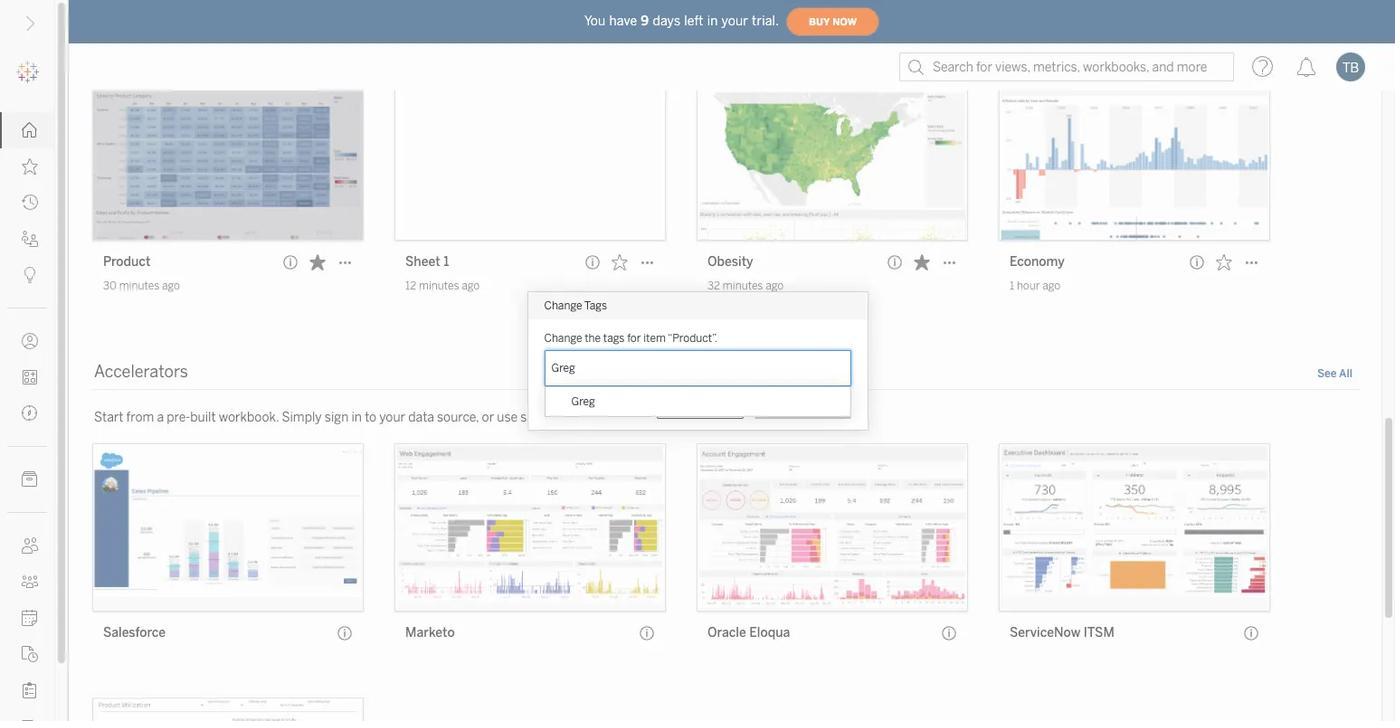Task type: vqa. For each thing, say whether or not it's contained in the screenshot.
leftmost In
yes



Task type: describe. For each thing, give the bounding box(es) containing it.
days
[[653, 13, 681, 29]]

from
[[126, 410, 154, 426]]

start from a pre-built workbook. simply sign in to your data source, or use sample data to get started.
[[94, 410, 676, 426]]

get
[[609, 410, 628, 426]]

30 minutes ago
[[103, 280, 180, 293]]

all
[[1340, 368, 1353, 381]]

source,
[[437, 410, 479, 426]]

1 vertical spatial in
[[352, 410, 362, 426]]

greg
[[572, 395, 595, 408]]

economy
[[1010, 255, 1065, 270]]

sheet 1
[[405, 255, 449, 270]]

tasks image
[[22, 682, 38, 699]]

now
[[833, 16, 857, 28]]

you
[[585, 13, 606, 29]]

tags
[[604, 332, 625, 344]]

schedules image
[[22, 610, 38, 626]]

tags
[[585, 299, 607, 312]]

2 to from the left
[[595, 410, 606, 426]]

ago for economy
[[1043, 280, 1061, 293]]

change for change tags
[[544, 299, 582, 312]]

workbook.
[[219, 410, 279, 426]]

personal space image
[[22, 333, 38, 349]]

favorites image
[[22, 158, 38, 175]]

change the tags for item "product".
[[544, 332, 718, 344]]

shared with me image
[[22, 231, 38, 247]]

2 data from the left
[[566, 410, 592, 426]]

simply
[[282, 410, 322, 426]]

sign
[[325, 410, 349, 426]]

started.
[[631, 410, 676, 426]]

or
[[482, 410, 494, 426]]

the
[[585, 332, 601, 344]]

buy now
[[809, 16, 857, 28]]

minutes for sheet 1
[[419, 280, 459, 293]]

main navigation. press the up and down arrow keys to access links. element
[[0, 112, 54, 721]]

item
[[644, 332, 666, 344]]

built
[[190, 410, 216, 426]]

a
[[157, 410, 164, 426]]

buy now button
[[787, 7, 880, 36]]

servicenow
[[1010, 626, 1081, 641]]

trial.
[[752, 13, 779, 29]]

1 vertical spatial 1
[[1010, 280, 1015, 293]]

groups image
[[22, 574, 38, 590]]

change tags
[[544, 299, 607, 312]]

1 data from the left
[[408, 410, 434, 426]]



Task type: locate. For each thing, give the bounding box(es) containing it.
minutes down the obesity on the right of the page
[[723, 280, 763, 293]]

12 minutes ago
[[405, 280, 480, 293]]

to
[[365, 410, 377, 426], [595, 410, 606, 426]]

1 change from the top
[[544, 299, 582, 312]]

1 left hour
[[1010, 280, 1015, 293]]

in right left
[[708, 13, 718, 29]]

1 right sheet
[[444, 255, 449, 270]]

ago
[[162, 280, 180, 293], [462, 280, 480, 293], [766, 280, 784, 293], [1043, 280, 1061, 293]]

users image
[[22, 538, 38, 554]]

3 minutes from the left
[[723, 280, 763, 293]]

0 horizontal spatial your
[[380, 410, 406, 426]]

jobs image
[[22, 646, 38, 663]]

data down greg
[[566, 410, 592, 426]]

2 change from the top
[[544, 332, 582, 344]]

minutes down sheet 1
[[419, 280, 459, 293]]

32
[[708, 280, 721, 293]]

ago right the 30
[[162, 280, 180, 293]]

1 minutes from the left
[[119, 280, 159, 293]]

1 horizontal spatial minutes
[[419, 280, 459, 293]]

0 vertical spatial change
[[544, 299, 582, 312]]

sample
[[521, 410, 563, 426]]

obesity
[[708, 255, 754, 270]]

0 horizontal spatial data
[[408, 410, 434, 426]]

data left source,
[[408, 410, 434, 426]]

change left tags
[[544, 299, 582, 312]]

2 minutes from the left
[[419, 280, 459, 293]]

your
[[722, 13, 749, 29], [380, 410, 406, 426]]

0 horizontal spatial 1
[[444, 255, 449, 270]]

site status image
[[22, 719, 38, 721]]

0 horizontal spatial in
[[352, 410, 362, 426]]

sheet
[[405, 255, 441, 270]]

your right sign
[[380, 410, 406, 426]]

ago right 12
[[462, 280, 480, 293]]

change
[[544, 299, 582, 312], [544, 332, 582, 344]]

to left get
[[595, 410, 606, 426]]

your left trial. at top right
[[722, 13, 749, 29]]

0 horizontal spatial minutes
[[119, 280, 159, 293]]

1 vertical spatial change
[[544, 332, 582, 344]]

Change the tags for item "Product". text field
[[552, 357, 577, 379]]

ago for product
[[162, 280, 180, 293]]

0 horizontal spatial to
[[365, 410, 377, 426]]

9
[[641, 13, 649, 29]]

see all link
[[1318, 366, 1353, 385]]

1 horizontal spatial to
[[595, 410, 606, 426]]

minutes
[[119, 280, 159, 293], [419, 280, 459, 293], [723, 280, 763, 293]]

to right sign
[[365, 410, 377, 426]]

recommendations image
[[22, 267, 38, 283]]

change left the
[[544, 332, 582, 344]]

recents image
[[22, 195, 38, 211]]

2 horizontal spatial minutes
[[723, 280, 763, 293]]

accelerators
[[94, 362, 188, 382]]

"product".
[[668, 332, 718, 344]]

start
[[94, 410, 124, 426]]

ago right hour
[[1043, 280, 1061, 293]]

hour
[[1017, 280, 1040, 293]]

1 horizontal spatial in
[[708, 13, 718, 29]]

0 vertical spatial in
[[708, 13, 718, 29]]

1 to from the left
[[365, 410, 377, 426]]

home image
[[22, 122, 38, 138]]

explore image
[[22, 405, 38, 422]]

1 vertical spatial your
[[380, 410, 406, 426]]

minutes for obesity
[[723, 280, 763, 293]]

navigation panel element
[[0, 54, 54, 721]]

oracle eloqua
[[708, 626, 790, 641]]

in right sign
[[352, 410, 362, 426]]

pre-
[[167, 410, 190, 426]]

1 horizontal spatial data
[[566, 410, 592, 426]]

see all
[[1318, 368, 1353, 381]]

1 horizontal spatial your
[[722, 13, 749, 29]]

3 ago from the left
[[766, 280, 784, 293]]

you have 9 days left in your trial.
[[585, 13, 779, 29]]

itsm
[[1084, 626, 1115, 641]]

left
[[685, 13, 704, 29]]

servicenow itsm
[[1010, 626, 1115, 641]]

ago for sheet 1
[[462, 280, 480, 293]]

4 ago from the left
[[1043, 280, 1061, 293]]

change for change the tags for item "product".
[[544, 332, 582, 344]]

minutes for product
[[119, 280, 159, 293]]

product
[[103, 255, 151, 270]]

30
[[103, 280, 117, 293]]

1 horizontal spatial 1
[[1010, 280, 1015, 293]]

in
[[708, 13, 718, 29], [352, 410, 362, 426]]

1
[[444, 255, 449, 270], [1010, 280, 1015, 293]]

1 ago from the left
[[162, 280, 180, 293]]

12
[[405, 280, 417, 293]]

collections image
[[22, 369, 38, 386]]

oracle
[[708, 626, 746, 641]]

2 ago from the left
[[462, 280, 480, 293]]

have
[[610, 13, 637, 29]]

32 minutes ago
[[708, 280, 784, 293]]

0 vertical spatial your
[[722, 13, 749, 29]]

salesforce
[[103, 626, 166, 641]]

use
[[497, 410, 518, 426]]

external assets image
[[22, 472, 38, 488]]

eloqua
[[750, 626, 790, 641]]

data
[[408, 410, 434, 426], [566, 410, 592, 426]]

ago for obesity
[[766, 280, 784, 293]]

change tags dialog
[[528, 292, 868, 429]]

see
[[1318, 368, 1337, 381]]

marketo
[[405, 626, 455, 641]]

0 vertical spatial 1
[[444, 255, 449, 270]]

for
[[627, 332, 641, 344]]

minutes down product
[[119, 280, 159, 293]]

buy
[[809, 16, 830, 28]]

1 hour ago
[[1010, 280, 1061, 293]]

ago right 32 at the top right of the page
[[766, 280, 784, 293]]



